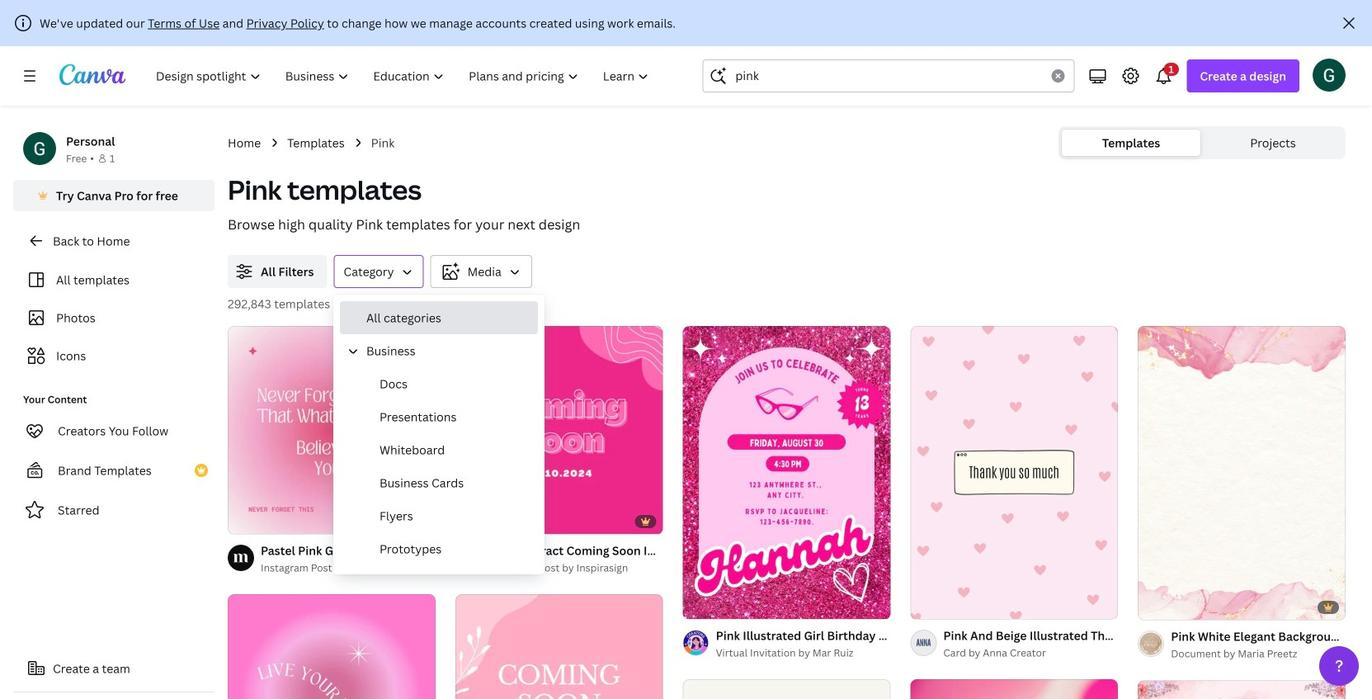 Task type: vqa. For each thing, say whether or not it's contained in the screenshot.
Page banner with montage of the Marketing work kit. image
no



Task type: describe. For each thing, give the bounding box(es) containing it.
2 list from the top
[[340, 367, 538, 699]]

pink aesthetic creative portfolio presentation image
[[911, 679, 1119, 699]]

pink and beige illustrated thank you card image
[[911, 326, 1119, 619]]

pink ivory elegant feminine bow inspirational quote your story image
[[683, 679, 891, 699]]

top level navigation element
[[145, 59, 663, 92]]



Task type: locate. For each thing, give the bounding box(es) containing it.
list
[[340, 301, 538, 699], [340, 367, 538, 699]]

1 list from the top
[[340, 301, 538, 699]]

pink minimalist business email header image
[[1138, 681, 1346, 699]]

pink illustrated girl birthday invitation image
[[683, 326, 891, 619]]

Search search field
[[736, 60, 1042, 92]]

greg robinson image
[[1313, 58, 1346, 91]]

pink abstract coming soon instagram post image
[[455, 326, 663, 534]]

None search field
[[703, 59, 1075, 92]]

pink blue gradient aesthetic quotes image
[[228, 594, 436, 699]]

pink white elegant background a4 document image
[[1138, 326, 1346, 620]]

pastel pink gradient modern inspirational quote instagram post image
[[228, 326, 436, 534]]

pink minimalist coming soon instagram post image
[[455, 594, 663, 699]]



